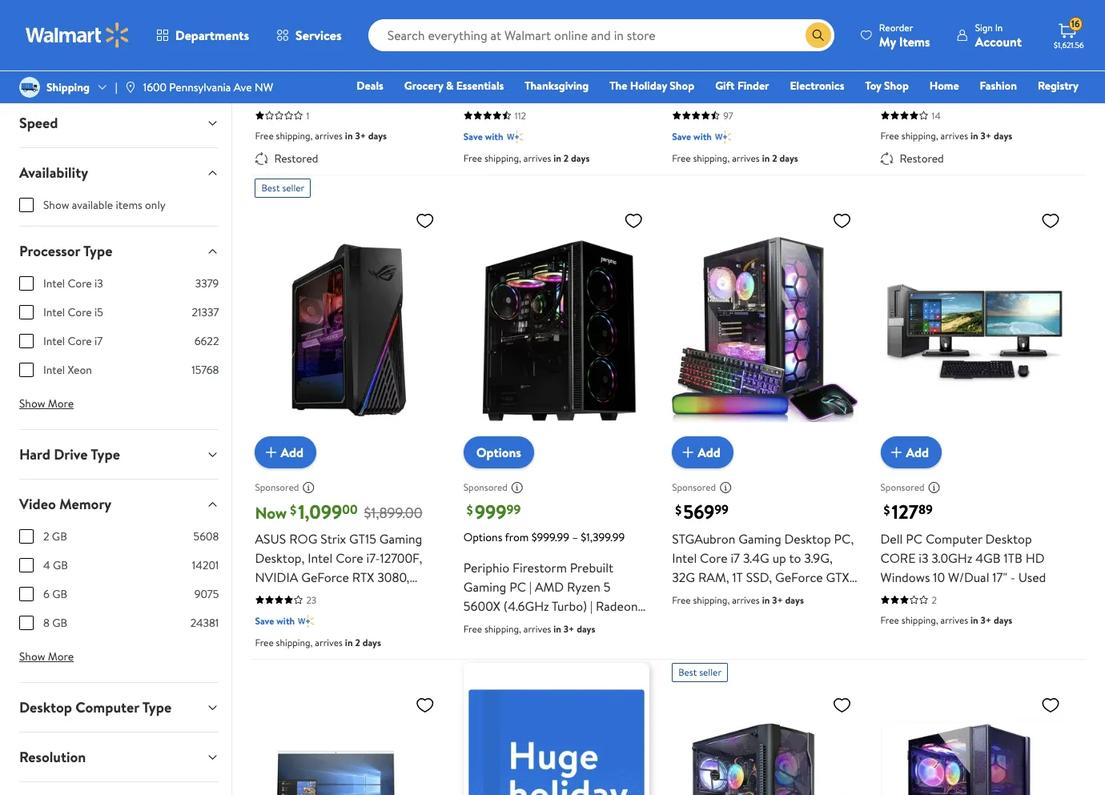 Task type: locate. For each thing, give the bounding box(es) containing it.
nvme down electronics
[[803, 103, 838, 121]]

days down "rgb,"
[[780, 151, 799, 165]]

1 vertical spatial 6
[[43, 587, 50, 603]]

$ inside $ 399 00
[[467, 17, 473, 34]]

1tb inside restored 2015 apple imac 21.5" core i5 2.8ghz 16gb ram 1tb hdd mk442ll/a (refurbished)
[[406, 65, 424, 82]]

1 vertical spatial bt
[[701, 646, 716, 663]]

$ inside $ 255 00
[[884, 17, 891, 34]]

windows inside the dell pc computer desktop core i3 3.0ghz 4gb 1tb hd windows 10 w/dual 17" - used
[[881, 569, 931, 587]]

1 horizontal spatial ad disclaimer and feedback for ingridsponsoredproducts image
[[720, 482, 733, 494]]

w/dual
[[949, 569, 990, 587]]

$ right now
[[290, 502, 297, 519]]

2 for $1,899.00
[[355, 636, 360, 650]]

0 vertical spatial type
[[83, 242, 113, 262]]

1 vertical spatial nvme
[[603, 617, 638, 635]]

ssd, inside ibuypower slate 6 mesh gaming desktop, intel i5- 13600kf, nvidia geforce rtx 4060, 16gb ddr5, 1tb nvme ssd, liquid cooled, rgb, windows 11 home 64-bit, slatemshi5n4602
[[673, 122, 699, 140]]

add button for 569
[[673, 437, 734, 469]]

dell up core
[[881, 530, 904, 548]]

days down "3080,"
[[363, 636, 381, 650]]

with down 'white,'
[[485, 130, 504, 143]]

1 more from the top
[[48, 396, 74, 412]]

14201
[[192, 558, 219, 574]]

0 vertical spatial best
[[262, 181, 280, 195]]

10 inside the dell pc computer desktop core i3 3.0ghz 4gb 1tb hd windows 10 w/dual 17" - used
[[934, 569, 946, 587]]

free shipping, arrives in 2 days for 1,199
[[673, 151, 799, 165]]

resolution tab
[[6, 734, 232, 783]]

video memory button
[[6, 481, 232, 529]]

restored down 289
[[255, 45, 306, 63]]

show more
[[19, 396, 74, 412], [19, 650, 74, 666]]

memory,
[[544, 65, 593, 82]]

1 vertical spatial more
[[48, 650, 74, 666]]

10
[[934, 569, 946, 587], [516, 655, 528, 673]]

ad disclaimer and feedback for ingridsponsoredproducts image for 127
[[928, 482, 941, 494]]

free shipping, arrives in 3+ days down the (4.6ghz at the bottom left of page
[[464, 623, 596, 636]]

hard drive type
[[19, 445, 120, 465]]

account
[[976, 32, 1023, 50]]

1 ad disclaimer and feedback for ingridsponsoredproducts image from the left
[[511, 482, 524, 494]]

1 horizontal spatial home
[[737, 142, 771, 159]]

core
[[881, 550, 916, 567]]

i3 right core
[[919, 550, 929, 567]]

2 add button from the left
[[673, 437, 734, 469]]

desktop inside restored dell optiplex 9020 sff computer desktop intel core i7 32gb ram 1tb ssd windows 11 pro (refurbished)
[[941, 65, 988, 82]]

10 down ddr4
[[516, 655, 528, 673]]

intel inside the stgaubron gaming desktop pc, intel core i7 3.4g up to 3.9g, 32g ram, 1t ssd, geforce gtx 1660 super 6g gddr6, 600m wifi, bt 5.0, rgb fan x 6, rgb keyboard&mouse&mouse pad, rgb bt sound bar, w10h64
[[673, 550, 697, 567]]

(refurbished) down "ram"
[[904, 103, 979, 121]]

restored inside restored dell optiplex 9020 sff computer desktop intel core i7 32gb ram 1tb ssd windows 11 pro (refurbished)
[[881, 45, 932, 63]]

2 show more from the top
[[19, 650, 74, 666]]

2 add from the left
[[698, 444, 721, 461]]

add button
[[255, 437, 317, 469], [673, 437, 734, 469], [881, 437, 943, 469]]

1 vertical spatial type
[[91, 445, 120, 465]]

2 horizontal spatial i7
[[1049, 65, 1059, 82]]

0 horizontal spatial 99
[[507, 501, 521, 519]]

2 horizontal spatial add
[[907, 444, 930, 461]]

2 vertical spatial type
[[142, 699, 172, 719]]

ad disclaimer and feedback for ingridsponsoredproducts image up 1,099
[[302, 482, 315, 494]]

3.0ghz
[[932, 550, 973, 567]]

free down hdd
[[255, 129, 274, 142]]

1 horizontal spatial rgb
[[743, 607, 769, 625]]

16gb up liquid
[[709, 103, 737, 121]]

1 vertical spatial rtx
[[352, 569, 375, 587]]

computer inside periphio firestorm prebuilt gaming pc | amd ryzen 5 5600x (4.6ghz turbo) | radeon rx 6600 (8gb) | 1tb m.2 nvme ssd | 16gb ddr4 ram | windows 10 gaming desktop computer | wifi + bt
[[464, 675, 521, 692]]

14
[[933, 109, 942, 122]]

$
[[467, 17, 473, 34], [676, 17, 682, 34], [884, 17, 891, 34], [290, 502, 297, 519], [467, 502, 473, 519], [676, 502, 682, 519], [884, 502, 891, 519]]

0 horizontal spatial ram
[[375, 65, 403, 82]]

all-
[[512, 45, 532, 63]]

21.5" up pentium,
[[484, 45, 509, 63]]

0 horizontal spatial 21.5"
[[402, 45, 427, 63]]

dell
[[935, 45, 957, 63], [881, 530, 904, 548]]

00 for 399
[[506, 16, 522, 34]]

2 inside the "video memory" group
[[43, 529, 49, 546]]

show more down intel xeon at the top
[[19, 396, 74, 412]]

 image
[[124, 81, 137, 94]]

0 horizontal spatial with
[[277, 615, 295, 628]]

3 add button from the left
[[881, 437, 943, 469]]

m.2
[[579, 617, 600, 635]]

shipping, down 5600x
[[485, 623, 522, 636]]

sign in to add to favorites list, stgaubron gaming pc diamond black,intel core i7 up to 3.8g,16g,1tb ssd,wifi,bt 5.0,radeon rx580 8g,rgb fan x 6,rgb keybaord&mouse&mouse pad,rgb bluetooth sound bar,rgb bluetooth gaming mic,w10h64 image
[[833, 696, 852, 716]]

4 gb
[[43, 558, 68, 574]]

periphio firestorm prebuilt gaming pc | amd ryzen 5 5600x (4.6ghz turbo) | radeon rx 6600 (8gb) | 1tb m.2 nvme ssd | 16gb ddr4 ram | windows 10 gaming desktop computer | wifi + bt
[[464, 559, 638, 692]]

pc inside periphio firestorm prebuilt gaming pc | amd ryzen 5 5600x (4.6ghz turbo) | radeon rx 6600 (8gb) | 1tb m.2 nvme ssd | 16gb ddr4 ram | windows 10 gaming desktop computer | wifi + bt
[[510, 579, 527, 596]]

ram inside periphio firestorm prebuilt gaming pc | amd ryzen 5 5600x (4.6ghz turbo) | radeon rx 6600 (8gb) | 1tb m.2 nvme ssd | 16gb ddr4 ram | windows 10 gaming desktop computer | wifi + bt
[[566, 636, 594, 654]]

1 vertical spatial dell
[[881, 530, 904, 548]]

0 vertical spatial best seller
[[262, 181, 305, 195]]

nvme inside ibuypower slate 6 mesh gaming desktop, intel i5- 13600kf, nvidia geforce rtx 4060, 16gb ddr5, 1tb nvme ssd, liquid cooled, rgb, windows 11 home 64-bit, slatemshi5n4602
[[803, 103, 838, 121]]

2 horizontal spatial save with
[[673, 130, 712, 143]]

ssd, inside hp 21.5" all-in-one pc, intel pentium, 8gb memory, 128gb ssd, windows 11 home s mode, white, 22-dd0143w
[[464, 84, 490, 102]]

1 horizontal spatial i3
[[919, 550, 929, 567]]

stgaubron gaming pc diamond black,intel core i7 up to 3.8g,16g,1tb ssd,wifi,bt 5.0,radeon rx580 8g,rgb fan x 6,rgb keybaord&mouse&mouse pad,rgb bluetooth sound bar,rgb bluetooth gaming mic,w10h64 image
[[673, 689, 859, 796]]

1 show more button from the top
[[6, 392, 87, 417]]

$ left 127
[[884, 502, 891, 519]]

computer inside desktop computer type dropdown button
[[76, 699, 139, 719]]

0 vertical spatial i3
[[95, 276, 103, 292]]

sign in to add to favorites list, asus rog strix gt15 gaming desktop, intel core i7-12700f, nvidia geforce rtx 3080, 16gb ddr4, 1tb ssd, windows 11, g15cf-wb786 image
[[416, 211, 435, 231]]

intel inside ibuypower slate 6 mesh gaming desktop, intel i5- 13600kf, nvidia geforce rtx 4060, 16gb ddr5, 1tb nvme ssd, liquid cooled, rgb, windows 11 home 64-bit, slatemshi5n4602
[[771, 65, 796, 82]]

1 show more from the top
[[19, 396, 74, 412]]

98
[[298, 16, 313, 34]]

sign in to add to favorites list, stgaubron gaming pc,intel core i7 3.4g up to 3.9g,32g,1tb ssd,wifi,bt 5.0,geforce rtx 3060 12g gddr6,rgb fan x 6,rgb keybaord&mouse&mouse pad,rgb bluetooth sound bar,rgb bluetooth gaming mic,w10h64 image
[[1042, 696, 1061, 716]]

add button up $ 569 99 in the right bottom of the page
[[673, 437, 734, 469]]

0 horizontal spatial nvidia
[[255, 569, 298, 587]]

1 vertical spatial ram
[[566, 636, 594, 654]]

rtx inside ibuypower slate 6 mesh gaming desktop, intel i5- 13600kf, nvidia geforce rtx 4060, 16gb ddr5, 1tb nvme ssd, liquid cooled, rgb, windows 11 home 64-bit, slatemshi5n4602
[[824, 84, 846, 102]]

1 horizontal spatial free shipping, arrives in 2 days
[[464, 151, 590, 165]]

ad disclaimer and feedback for ingridsponsoredproducts image
[[302, 482, 315, 494], [720, 482, 733, 494]]

i7 inside restored dell optiplex 9020 sff computer desktop intel core i7 32gb ram 1tb ssd windows 11 pro (refurbished)
[[1049, 65, 1059, 82]]

0 vertical spatial pc,
[[574, 45, 593, 63]]

128gb
[[596, 65, 632, 82]]

3+ for 255
[[981, 129, 992, 142]]

more for video
[[48, 650, 74, 666]]

6 right slate
[[779, 45, 786, 63]]

desktop inside the stgaubron gaming desktop pc, intel core i7 3.4g up to 3.9g, 32g ram, 1t ssd, geforce gtx 1660 super 6g gddr6, 600m wifi, bt 5.0, rgb fan x 6, rgb keyboard&mouse&mouse pad, rgb bt sound bar, w10h64
[[785, 530, 832, 548]]

services button
[[263, 16, 356, 54]]

0 vertical spatial ram
[[375, 65, 403, 82]]

hard drive type button
[[6, 431, 232, 480]]

16gb inside restored 2015 apple imac 21.5" core i5 2.8ghz 16gb ram 1tb hdd mk442ll/a (refurbished)
[[343, 65, 372, 82]]

1 sponsored from the left
[[255, 481, 299, 495]]

3+ for 98
[[355, 129, 366, 142]]

with for 399
[[485, 130, 504, 143]]

i7 inside the stgaubron gaming desktop pc, intel core i7 3.4g up to 3.9g, 32g ram, 1t ssd, geforce gtx 1660 super 6g gddr6, 600m wifi, bt 5.0, rgb fan x 6, rgb keyboard&mouse&mouse pad, rgb bt sound bar, w10h64
[[731, 550, 741, 567]]

2 vertical spatial bt
[[568, 675, 582, 692]]

in down mk442ll/a
[[345, 129, 353, 142]]

| up the speed tab at the left top
[[115, 79, 118, 95]]

1 horizontal spatial ssd
[[965, 84, 988, 102]]

gb right 8
[[52, 616, 68, 632]]

2015
[[309, 45, 335, 63]]

11 inside ibuypower slate 6 mesh gaming desktop, intel i5- 13600kf, nvidia geforce rtx 4060, 16gb ddr5, 1tb nvme ssd, liquid cooled, rgb, windows 11 home 64-bit, slatemshi5n4602
[[725, 142, 733, 159]]

127
[[892, 498, 919, 526]]

2 more from the top
[[48, 650, 74, 666]]

desktop inside the dell pc computer desktop core i3 3.0ghz 4gb 1tb hd windows 10 w/dual 17" - used
[[986, 530, 1033, 548]]

core down the 9020
[[1019, 65, 1046, 82]]

0 horizontal spatial desktop,
[[255, 550, 305, 567]]

0 vertical spatial more
[[48, 396, 74, 412]]

free shipping, arrives in 2 days down walmart plus icon
[[255, 636, 381, 650]]

1tb up -
[[1005, 550, 1023, 567]]

sign in to add to favorites list, periphio firestorm prebuilt gaming pc | amd ryzen 5 5600x (4.6ghz turbo) | radeon rx 6600 (8gb) | 1tb m.2 nvme ssd | 16gb ddr4 ram | windows 10 gaming desktop computer | wifi + bt image
[[624, 211, 644, 231]]

core inside now $ 1,099 00 $1,899.00 asus rog strix gt15 gaming desktop, intel core i7-12700f, nvidia geforce rtx 3080, 16gb ddr4, 1tb ssd, windows 11, g15cf-wb786
[[336, 550, 364, 567]]

0 horizontal spatial ad disclaimer and feedback for ingridsponsoredproducts image
[[302, 482, 315, 494]]

1 vertical spatial best
[[679, 666, 697, 679]]

1 horizontal spatial nvme
[[803, 103, 838, 121]]

sponsored for 999
[[464, 481, 508, 495]]

days down 17"
[[995, 614, 1013, 627]]

1tb right "ram"
[[943, 84, 962, 102]]

core down intel core i3
[[68, 305, 92, 321]]

255
[[892, 13, 923, 41]]

0 vertical spatial rtx
[[824, 84, 846, 102]]

drive
[[54, 445, 88, 465]]

1 horizontal spatial shop
[[885, 78, 910, 94]]

00 inside the $ 1,199 00
[[723, 16, 738, 34]]

0 horizontal spatial add button
[[255, 437, 317, 469]]

1,099
[[298, 498, 342, 526]]

days
[[368, 129, 387, 142], [995, 129, 1013, 142], [571, 151, 590, 165], [780, 151, 799, 165], [786, 594, 805, 607], [995, 614, 1013, 627], [577, 623, 596, 636], [363, 636, 381, 650]]

windows inside now $ 1,099 00 $1,899.00 asus rog strix gt15 gaming desktop, intel core i7-12700f, nvidia geforce rtx 3080, 16gb ddr4, 1tb ssd, windows 11, g15cf-wb786
[[379, 588, 429, 606]]

desktop up 3.9g,
[[785, 530, 832, 548]]

ryzen
[[567, 579, 601, 596]]

save with left walmart plus icon
[[255, 615, 295, 628]]

0 horizontal spatial 11
[[546, 84, 554, 102]]

0 vertical spatial 10
[[934, 569, 946, 587]]

video memory
[[19, 495, 112, 515]]

1 horizontal spatial best
[[679, 666, 697, 679]]

add button for 127
[[881, 437, 943, 469]]

0 horizontal spatial shop
[[670, 78, 695, 94]]

i3 inside processor type group
[[95, 276, 103, 292]]

best
[[262, 181, 280, 195], [679, 666, 697, 679]]

1 horizontal spatial rtx
[[824, 84, 846, 102]]

1 vertical spatial ssd
[[464, 636, 487, 654]]

00 up ibuypower
[[723, 16, 738, 34]]

intel left i5-
[[771, 65, 796, 82]]

fan
[[772, 607, 791, 625]]

1 horizontal spatial i5
[[286, 65, 296, 82]]

0 horizontal spatial (refurbished)
[[357, 84, 433, 102]]

 image
[[19, 77, 40, 98]]

with left walmart plus icon
[[277, 615, 295, 628]]

free shipping, arrives in 2 days down 112 at top
[[464, 151, 590, 165]]

core up hdd
[[255, 65, 283, 82]]

arrives down 1t at bottom right
[[733, 594, 760, 607]]

pentium,
[[464, 65, 513, 82]]

1 horizontal spatial 11
[[725, 142, 733, 159]]

$ for 1,199
[[676, 17, 682, 34]]

3 sponsored from the left
[[673, 481, 717, 495]]

home link
[[923, 77, 967, 95]]

1 horizontal spatial 6
[[779, 45, 786, 63]]

intel down strix
[[308, 550, 333, 567]]

1tb inside the dell pc computer desktop core i3 3.0ghz 4gb 1tb hd windows 10 w/dual 17" - used
[[1005, 550, 1023, 567]]

2 ad disclaimer and feedback for ingridsponsoredproducts image from the left
[[928, 482, 941, 494]]

intel xeon
[[43, 363, 92, 379]]

0 vertical spatial (refurbished)
[[357, 84, 433, 102]]

sponsored up the '569'
[[673, 481, 717, 495]]

–
[[573, 530, 579, 546]]

hp 22 all-in-one, 21.5" fhd display, intel celeron g4900t, 1tb hdd, 4gb ram, windows 10, white image
[[255, 689, 441, 796]]

gaming inside now $ 1,099 00 $1,899.00 asus rog strix gt15 gaming desktop, intel core i7-12700f, nvidia geforce rtx 3080, 16gb ddr4, 1tb ssd, windows 11, g15cf-wb786
[[380, 530, 423, 548]]

1 horizontal spatial walmart plus image
[[716, 129, 732, 145]]

i7 inside processor type group
[[95, 334, 103, 350]]

xeon
[[68, 363, 92, 379]]

6 gb
[[43, 587, 67, 603]]

1 horizontal spatial ad disclaimer and feedback for ingridsponsoredproducts image
[[928, 482, 941, 494]]

holiday
[[631, 78, 668, 94]]

$ inside $ 569 99
[[676, 502, 682, 519]]

2 21.5" from the left
[[484, 45, 509, 63]]

0 vertical spatial i7
[[1049, 65, 1059, 82]]

00 up gt15
[[342, 501, 358, 519]]

shop right toy
[[885, 78, 910, 94]]

4 sponsored from the left
[[881, 481, 925, 495]]

gb for 2 gb
[[52, 529, 67, 546]]

1tb inside restored dell optiplex 9020 sff computer desktop intel core i7 32gb ram 1tb ssd windows 11 pro (refurbished)
[[943, 84, 962, 102]]

6 up 8
[[43, 587, 50, 603]]

2 vertical spatial i7
[[731, 550, 741, 567]]

hp 21.5" all-in-one pc, intel pentium, 8gb memory, 128gb ssd, windows 11 home s mode, white, 22-dd0143w
[[464, 45, 639, 121]]

registry one debit
[[957, 78, 1080, 116]]

289
[[266, 13, 298, 41]]

1 add to cart image from the left
[[262, 443, 281, 462]]

rtx down i7-
[[352, 569, 375, 587]]

2 show more button from the top
[[6, 645, 87, 671]]

free shipping, arrives in 3+ days down 1
[[255, 129, 387, 142]]

show more button for video
[[6, 645, 87, 671]]

options down the 999
[[464, 530, 503, 546]]

restored down 255 on the top of the page
[[881, 45, 932, 63]]

save
[[464, 130, 483, 143], [673, 130, 692, 143], [255, 615, 274, 628]]

1 vertical spatial pc,
[[835, 530, 855, 548]]

processor type group
[[19, 276, 219, 392]]

00 inside $ 255 00
[[923, 16, 939, 34]]

bt
[[703, 607, 717, 625], [701, 646, 716, 663], [568, 675, 582, 692]]

1 vertical spatial show
[[19, 396, 45, 412]]

add up $ 569 99 in the right bottom of the page
[[698, 444, 721, 461]]

1 vertical spatial seller
[[700, 666, 722, 679]]

rx
[[464, 617, 480, 635]]

16gb down the apple
[[343, 65, 372, 82]]

99 up from
[[507, 501, 521, 519]]

thanksgiving
[[525, 78, 589, 94]]

0 vertical spatial show
[[43, 198, 69, 214]]

days down "deals" link at the top left of the page
[[368, 129, 387, 142]]

1 vertical spatial nvidia
[[255, 569, 298, 587]]

2 for 399
[[564, 151, 569, 165]]

rtx inside now $ 1,099 00 $1,899.00 asus rog strix gt15 gaming desktop, intel core i7-12700f, nvidia geforce rtx 3080, 16gb ddr4, 1tb ssd, windows 11, g15cf-wb786
[[352, 569, 375, 587]]

dell up home link
[[935, 45, 957, 63]]

windows inside periphio firestorm prebuilt gaming pc | amd ryzen 5 5600x (4.6ghz turbo) | radeon rx 6600 (8gb) | 1tb m.2 nvme ssd | 16gb ddr4 ram | windows 10 gaming desktop computer | wifi + bt
[[464, 655, 513, 673]]

home inside ibuypower slate 6 mesh gaming desktop, intel i5- 13600kf, nvidia geforce rtx 4060, 16gb ddr5, 1tb nvme ssd, liquid cooled, rgb, windows 11 home 64-bit, slatemshi5n4602
[[737, 142, 771, 159]]

core inside restored dell optiplex 9020 sff computer desktop intel core i7 32gb ram 1tb ssd windows 11 pro (refurbished)
[[1019, 65, 1046, 82]]

mesh
[[789, 45, 819, 63]]

2 for 1,199
[[773, 151, 778, 165]]

3+ down w/dual
[[981, 614, 992, 627]]

shipping, down ram,
[[694, 594, 730, 607]]

2 99 from the left
[[715, 501, 729, 519]]

show for processor
[[19, 396, 45, 412]]

1 vertical spatial desktop,
[[255, 550, 305, 567]]

1tb inside periphio firestorm prebuilt gaming pc | amd ryzen 5 5600x (4.6ghz turbo) | radeon rx 6600 (8gb) | 1tb m.2 nvme ssd | 16gb ddr4 ram | windows 10 gaming desktop computer | wifi + bt
[[557, 617, 576, 635]]

type for drive
[[91, 445, 120, 465]]

None checkbox
[[19, 277, 34, 291], [19, 364, 34, 378], [19, 530, 34, 545], [19, 559, 34, 574], [19, 617, 34, 631], [19, 277, 34, 291], [19, 364, 34, 378], [19, 530, 34, 545], [19, 559, 34, 574], [19, 617, 34, 631]]

6 inside ibuypower slate 6 mesh gaming desktop, intel i5- 13600kf, nvidia geforce rtx 4060, 16gb ddr5, 1tb nvme ssd, liquid cooled, rgb, windows 11 home 64-bit, slatemshi5n4602
[[779, 45, 786, 63]]

23
[[306, 594, 317, 607]]

type
[[83, 242, 113, 262], [91, 445, 120, 465], [142, 699, 172, 719]]

1tb left &
[[406, 65, 424, 82]]

in
[[996, 20, 1004, 34]]

0 vertical spatial nvme
[[803, 103, 838, 121]]

grocery
[[405, 78, 444, 94]]

$ for 255
[[884, 17, 891, 34]]

add to cart image up 127
[[888, 443, 907, 462]]

0 horizontal spatial rtx
[[352, 569, 375, 587]]

3 add from the left
[[907, 444, 930, 461]]

walmart plus image for 399
[[507, 129, 523, 145]]

type up intel core i3
[[83, 242, 113, 262]]

desktop computer type tab
[[6, 684, 232, 733]]

i7 down intel core i5
[[95, 334, 103, 350]]

0 horizontal spatial ssd
[[464, 636, 487, 654]]

intel inside now $ 1,099 00 $1,899.00 asus rog strix gt15 gaming desktop, intel core i7-12700f, nvidia geforce rtx 3080, 16gb ddr4, 1tb ssd, windows 11, g15cf-wb786
[[308, 550, 333, 567]]

nvidia up the ddr5, on the right top of page
[[727, 84, 770, 102]]

optiplex
[[960, 45, 1009, 63]]

4060,
[[673, 103, 706, 121]]

None checkbox
[[19, 306, 34, 320], [19, 335, 34, 349], [19, 588, 34, 602], [19, 306, 34, 320], [19, 335, 34, 349], [19, 588, 34, 602]]

core down gt15
[[336, 550, 364, 567]]

show available items only
[[43, 198, 166, 214]]

2.8ghz
[[299, 65, 340, 82]]

1 walmart plus image from the left
[[507, 129, 523, 145]]

ram
[[375, 65, 403, 82], [566, 636, 594, 654]]

0 horizontal spatial ad disclaimer and feedback for ingridsponsoredproducts image
[[511, 482, 524, 494]]

reorder
[[880, 20, 914, 34]]

gift finder
[[716, 78, 770, 94]]

16gb inside periphio firestorm prebuilt gaming pc | amd ryzen 5 5600x (4.6ghz turbo) | radeon rx 6600 (8gb) | 1tb m.2 nvme ssd | 16gb ddr4 ram | windows 10 gaming desktop computer | wifi + bt
[[496, 636, 524, 654]]

$ inside the $ 1,199 00
[[676, 17, 682, 34]]

12700f,
[[380, 550, 423, 567]]

1 horizontal spatial pc,
[[835, 530, 855, 548]]

16
[[1072, 17, 1081, 31]]

availability tab
[[6, 149, 232, 198]]

0 vertical spatial dell
[[935, 45, 957, 63]]

$ left the 999
[[467, 502, 473, 519]]

type right drive
[[91, 445, 120, 465]]

$ inside $ 999 99
[[467, 502, 473, 519]]

2 horizontal spatial 11
[[1044, 84, 1052, 102]]

more for processor
[[48, 396, 74, 412]]

i5 inside restored 2015 apple imac 21.5" core i5 2.8ghz 16gb ram 1tb hdd mk442ll/a (refurbished)
[[286, 65, 296, 82]]

1 vertical spatial show more button
[[6, 645, 87, 671]]

computer left wifi
[[464, 675, 521, 692]]

availability
[[19, 163, 88, 183]]

save for 1,199
[[673, 130, 692, 143]]

save down 'white,'
[[464, 130, 483, 143]]

0 horizontal spatial i5
[[95, 305, 103, 321]]

1
[[306, 109, 310, 122]]

gb up 4 gb
[[52, 529, 67, 546]]

1 horizontal spatial i7
[[731, 550, 741, 567]]

show right show available items only option
[[43, 198, 69, 214]]

type for computer
[[142, 699, 172, 719]]

1 horizontal spatial pc
[[907, 530, 923, 548]]

0 vertical spatial bt
[[703, 607, 717, 625]]

ad disclaimer and feedback for ingridsponsoredproducts image up the 89
[[928, 482, 941, 494]]

21.5" inside hp 21.5" all-in-one pc, intel pentium, 8gb memory, 128gb ssd, windows 11 home s mode, white, 22-dd0143w
[[484, 45, 509, 63]]

bt inside periphio firestorm prebuilt gaming pc | amd ryzen 5 5600x (4.6ghz turbo) | radeon rx 6600 (8gb) | 1tb m.2 nvme ssd | 16gb ddr4 ram | windows 10 gaming desktop computer | wifi + bt
[[568, 675, 582, 692]]

0 horizontal spatial nvme
[[603, 617, 638, 635]]

geforce down to
[[776, 569, 824, 587]]

add to cart image up now
[[262, 443, 281, 462]]

00 inside $ 399 00
[[506, 16, 522, 34]]

i7 up 1t at bottom right
[[731, 550, 741, 567]]

0 horizontal spatial pc
[[510, 579, 527, 596]]

Walmart Site-Wide search field
[[368, 19, 835, 51]]

computer up the 3.0ghz
[[926, 530, 983, 548]]

0 vertical spatial pc
[[907, 530, 923, 548]]

2 add to cart image from the left
[[888, 443, 907, 462]]

save with down '4060,'
[[673, 130, 712, 143]]

$ inside $ 127 89
[[884, 502, 891, 519]]

nvidia inside now $ 1,099 00 $1,899.00 asus rog strix gt15 gaming desktop, intel core i7-12700f, nvidia geforce rtx 3080, 16gb ddr4, 1tb ssd, windows 11, g15cf-wb786
[[255, 569, 298, 587]]

1 horizontal spatial 21.5"
[[484, 45, 509, 63]]

computer inside the dell pc computer desktop core i3 3.0ghz 4gb 1tb hd windows 10 w/dual 17" - used
[[926, 530, 983, 548]]

pc, up gtx
[[835, 530, 855, 548]]

geforce down i5-
[[773, 84, 821, 102]]

00
[[506, 16, 522, 34], [723, 16, 738, 34], [923, 16, 939, 34], [342, 501, 358, 519]]

99 inside $ 999 99
[[507, 501, 521, 519]]

show more for processor
[[19, 396, 74, 412]]

dell inside restored dell optiplex 9020 sff computer desktop intel core i7 32gb ram 1tb ssd windows 11 pro (refurbished)
[[935, 45, 957, 63]]

0 vertical spatial show more
[[19, 396, 74, 412]]

gaming up the 13600kf,
[[673, 65, 715, 82]]

add for 127
[[907, 444, 930, 461]]

sponsored up now
[[255, 481, 299, 495]]

00 up the all-
[[506, 16, 522, 34]]

strix
[[321, 530, 346, 548]]

2 sponsored from the left
[[464, 481, 508, 495]]

11 inside restored dell optiplex 9020 sff computer desktop intel core i7 32gb ram 1tb ssd windows 11 pro (refurbished)
[[1044, 84, 1052, 102]]

dell pc computer desktop core i3 3.0ghz 4gb 1tb hd windows 10 w/dual 17" - used image
[[881, 204, 1067, 456]]

desktop, inside ibuypower slate 6 mesh gaming desktop, intel i5- 13600kf, nvidia geforce rtx 4060, 16gb ddr5, 1tb nvme ssd, liquid cooled, rgb, windows 11 home 64-bit, slatemshi5n4602
[[719, 65, 768, 82]]

slatemshi5n4602
[[673, 161, 773, 178]]

fashion
[[981, 78, 1018, 94]]

dd0143w
[[521, 103, 571, 121]]

asus rog strix gt15 gaming desktop, intel core i7-12700f, nvidia geforce rtx 3080, 16gb ddr4, 1tb ssd, windows 11, g15cf-wb786 image
[[255, 204, 441, 456]]

gt15
[[349, 530, 377, 548]]

desktop down optiplex
[[941, 65, 988, 82]]

processor
[[19, 242, 80, 262]]

1 horizontal spatial desktop,
[[719, 65, 768, 82]]

core inside the stgaubron gaming desktop pc, intel core i7 3.4g up to 3.9g, 32g ram, 1t ssd, geforce gtx 1660 super 6g gddr6, 600m wifi, bt 5.0, rgb fan x 6, rgb keyboard&mouse&mouse pad, rgb bt sound bar, w10h64
[[701, 550, 728, 567]]

0 horizontal spatial add
[[281, 444, 304, 461]]

$1,399.99
[[581, 530, 625, 546]]

computer
[[881, 65, 938, 82], [926, 530, 983, 548], [464, 675, 521, 692], [76, 699, 139, 719]]

home up 14
[[930, 78, 960, 94]]

gaming inside the stgaubron gaming desktop pc, intel core i7 3.4g up to 3.9g, 32g ram, 1t ssd, geforce gtx 1660 super 6g gddr6, 600m wifi, bt 5.0, rgb fan x 6, rgb keyboard&mouse&mouse pad, rgb bt sound bar, w10h64
[[739, 530, 782, 548]]

16gb down 6600
[[496, 636, 524, 654]]

geforce inside the stgaubron gaming desktop pc, intel core i7 3.4g up to 3.9g, 32g ram, 1t ssd, geforce gtx 1660 super 6g gddr6, 600m wifi, bt 5.0, rgb fan x 6, rgb keyboard&mouse&mouse pad, rgb bt sound bar, w10h64
[[776, 569, 824, 587]]

0 vertical spatial desktop,
[[719, 65, 768, 82]]

computer up 32gb
[[881, 65, 938, 82]]

10 down the 3.0ghz
[[934, 569, 946, 587]]

0 horizontal spatial dell
[[881, 530, 904, 548]]

21.5"
[[402, 45, 427, 63], [484, 45, 509, 63]]

0 horizontal spatial walmart plus image
[[507, 129, 523, 145]]

1 horizontal spatial add to cart image
[[888, 443, 907, 462]]

1 horizontal spatial best seller
[[679, 666, 722, 679]]

walmart plus image
[[507, 129, 523, 145], [716, 129, 732, 145]]

1 horizontal spatial add button
[[673, 437, 734, 469]]

geforce inside now $ 1,099 00 $1,899.00 asus rog strix gt15 gaming desktop, intel core i7-12700f, nvidia geforce rtx 3080, 16gb ddr4, 1tb ssd, windows 11, g15cf-wb786
[[301, 569, 349, 587]]

2 walmart plus image from the left
[[716, 129, 732, 145]]

$ 127 89
[[884, 498, 934, 526]]

1 vertical spatial show more
[[19, 650, 74, 666]]

geforce up 23
[[301, 569, 349, 587]]

1 99 from the left
[[507, 501, 521, 519]]

free
[[255, 129, 274, 142], [881, 129, 900, 142], [464, 151, 483, 165], [673, 151, 691, 165], [673, 594, 691, 607], [881, 614, 900, 627], [464, 623, 483, 636], [255, 636, 274, 650]]

add
[[281, 444, 304, 461], [698, 444, 721, 461], [907, 444, 930, 461]]

2 horizontal spatial save
[[673, 130, 692, 143]]

$ for 569
[[676, 502, 682, 519]]

24381
[[191, 616, 219, 632]]

add to cart image
[[262, 443, 281, 462], [888, 443, 907, 462]]

ram inside restored 2015 apple imac 21.5" core i5 2.8ghz 16gb ram 1tb hdd mk442ll/a (refurbished)
[[375, 65, 403, 82]]

deals
[[357, 78, 384, 94]]

32gb
[[881, 84, 912, 102]]

2 horizontal spatial with
[[694, 130, 712, 143]]

99 inside $ 569 99
[[715, 501, 729, 519]]

windows inside ibuypower slate 6 mesh gaming desktop, intel i5- 13600kf, nvidia geforce rtx 4060, 16gb ddr5, 1tb nvme ssd, liquid cooled, rgb, windows 11 home 64-bit, slatemshi5n4602
[[673, 142, 722, 159]]

1 horizontal spatial save
[[464, 130, 483, 143]]

windows inside hp 21.5" all-in-one pc, intel pentium, 8gb memory, 128gb ssd, windows 11 home s mode, white, 22-dd0143w
[[493, 84, 543, 102]]

0 horizontal spatial pc,
[[574, 45, 593, 63]]

$ for 127
[[884, 502, 891, 519]]

1tb up 'wb786'
[[328, 588, 347, 606]]

core inside restored 2015 apple imac 21.5" core i5 2.8ghz 16gb ram 1tb hdd mk442ll/a (refurbished)
[[255, 65, 283, 82]]

11
[[546, 84, 554, 102], [1044, 84, 1052, 102], [725, 142, 733, 159]]

1 21.5" from the left
[[402, 45, 427, 63]]

processor type tab
[[6, 227, 232, 276]]

21.5" inside restored 2015 apple imac 21.5" core i5 2.8ghz 16gb ram 1tb hdd mk442ll/a (refurbished)
[[402, 45, 427, 63]]

type inside dropdown button
[[142, 699, 172, 719]]

2 horizontal spatial add button
[[881, 437, 943, 469]]

1 horizontal spatial save with
[[464, 130, 504, 143]]

ad disclaimer and feedback for ingridsponsoredproducts image
[[511, 482, 524, 494], [928, 482, 941, 494]]

1 vertical spatial pc
[[510, 579, 527, 596]]

0 vertical spatial seller
[[282, 181, 305, 195]]



Task type: vqa. For each thing, say whether or not it's contained in the screenshot.


Task type: describe. For each thing, give the bounding box(es) containing it.
arrives down 14
[[941, 129, 969, 142]]

apple
[[338, 45, 370, 63]]

4
[[43, 558, 50, 574]]

add to cart image for the asus rog strix gt15 gaming desktop, intel core i7-12700f, nvidia geforce rtx 3080, 16gb ddr4, 1tb ssd, windows 11, g15cf-wb786 image
[[262, 443, 281, 462]]

firestorm
[[513, 559, 567, 577]]

electronics link
[[783, 77, 852, 95]]

ssd inside periphio firestorm prebuilt gaming pc | amd ryzen 5 5600x (4.6ghz turbo) | radeon rx 6600 (8gb) | 1tb m.2 nvme ssd | 16gb ddr4 ram | windows 10 gaming desktop computer | wifi + bt
[[464, 636, 487, 654]]

days down the turbo)
[[577, 623, 596, 636]]

show more for video
[[19, 650, 74, 666]]

shipping, down 14
[[902, 129, 939, 142]]

Show available items only checkbox
[[19, 198, 34, 213]]

the holiday shop
[[610, 78, 695, 94]]

arrives down 112 at top
[[524, 151, 552, 165]]

options for options from $999.99 – $1,399.99
[[464, 530, 503, 546]]

289 98
[[266, 13, 313, 41]]

1tb inside now $ 1,099 00 $1,899.00 asus rog strix gt15 gaming desktop, intel core i7-12700f, nvidia geforce rtx 3080, 16gb ddr4, 1tb ssd, windows 11, g15cf-wb786
[[328, 588, 347, 606]]

essentials
[[457, 78, 504, 94]]

gb for 4 gb
[[53, 558, 68, 574]]

imac
[[373, 45, 399, 63]]

3+ for 999
[[564, 623, 575, 636]]

show more button for processor
[[6, 392, 87, 417]]

arrives down mk442ll/a
[[315, 129, 343, 142]]

$ for 999
[[467, 502, 473, 519]]

1tb inside ibuypower slate 6 mesh gaming desktop, intel i5- 13600kf, nvidia geforce rtx 4060, 16gb ddr5, 1tb nvme ssd, liquid cooled, rgb, windows 11 home 64-bit, slatemshi5n4602
[[781, 103, 799, 121]]

3+ left "x"
[[773, 594, 784, 607]]

hard drive type tab
[[6, 431, 232, 480]]

6g
[[737, 588, 753, 606]]

2 ad disclaimer and feedback for ingridsponsoredproducts image from the left
[[720, 482, 733, 494]]

pc, inside the stgaubron gaming desktop pc, intel core i7 3.4g up to 3.9g, 32g ram, 1t ssd, geforce gtx 1660 super 6g gddr6, 600m wifi, bt 5.0, rgb fan x 6, rgb keyboard&mouse&mouse pad, rgb bt sound bar, w10h64
[[835, 530, 855, 548]]

nvidia inside ibuypower slate 6 mesh gaming desktop, intel i5- 13600kf, nvidia geforce rtx 4060, 16gb ddr5, 1tb nvme ssd, liquid cooled, rgb, windows 11 home 64-bit, slatemshi5n4602
[[727, 84, 770, 102]]

sponsored for 127
[[881, 481, 925, 495]]

shipping, down 112 at top
[[485, 151, 522, 165]]

0 horizontal spatial rgb
[[673, 646, 698, 663]]

keyboard&mouse&mouse
[[673, 627, 815, 644]]

memory
[[59, 495, 112, 515]]

arrives down 'wb786'
[[315, 636, 343, 650]]

video memory tab
[[6, 481, 232, 529]]

$1,899.00
[[364, 503, 423, 523]]

restored down 1
[[274, 150, 319, 166]]

8
[[43, 616, 50, 632]]

(8gb)
[[516, 617, 549, 635]]

0 horizontal spatial best
[[262, 181, 280, 195]]

restored down 14
[[900, 150, 945, 166]]

16gb inside now $ 1,099 00 $1,899.00 asus rog strix gt15 gaming desktop, intel core i7-12700f, nvidia geforce rtx 3080, 16gb ddr4, 1tb ssd, windows 11, g15cf-wb786
[[255, 588, 284, 606]]

free shipping, arrives in 3+ days for 127
[[881, 614, 1013, 627]]

desktop computer type button
[[6, 684, 232, 733]]

3080,
[[378, 569, 410, 587]]

| left wifi
[[524, 675, 526, 692]]

core up xeon
[[68, 334, 92, 350]]

gaming up +
[[531, 655, 574, 673]]

stgaubron
[[673, 530, 736, 548]]

geforce inside ibuypower slate 6 mesh gaming desktop, intel i5- 13600kf, nvidia geforce rtx 4060, 16gb ddr5, 1tb nvme ssd, liquid cooled, rgb, windows 11 home 64-bit, slatemshi5n4602
[[773, 84, 821, 102]]

99 for 999
[[507, 501, 521, 519]]

radeon
[[596, 598, 638, 615]]

free shipping, arrives in 2 days for 399
[[464, 151, 590, 165]]

free down 'white,'
[[464, 151, 483, 165]]

save for 399
[[464, 130, 483, 143]]

15768
[[192, 363, 219, 379]]

intel up intel xeon at the top
[[43, 334, 65, 350]]

services
[[296, 26, 342, 44]]

3+ for 127
[[981, 614, 992, 627]]

gtx
[[827, 569, 850, 587]]

intel inside restored dell optiplex 9020 sff computer desktop intel core i7 32gb ram 1tb ssd windows 11 pro (refurbished)
[[991, 65, 1016, 82]]

pc, inside hp 21.5" all-in-one pc, intel pentium, 8gb memory, 128gb ssd, windows 11 home s mode, white, 22-dd0143w
[[574, 45, 593, 63]]

add to cart image for dell pc computer desktop core i3 3.0ghz 4gb 1tb hd windows 10 w/dual 17" - used 'image' at right
[[888, 443, 907, 462]]

ssd inside restored dell optiplex 9020 sff computer desktop intel core i7 32gb ram 1tb ssd windows 11 pro (refurbished)
[[965, 84, 988, 102]]

days left 600m
[[786, 594, 805, 607]]

arrives down w/dual
[[941, 614, 969, 627]]

0 horizontal spatial seller
[[282, 181, 305, 195]]

11,
[[255, 607, 267, 625]]

i5 inside processor type group
[[95, 305, 103, 321]]

desktop inside dropdown button
[[19, 699, 72, 719]]

ssd, inside the stgaubron gaming desktop pc, intel core i7 3.4g up to 3.9g, 32g ram, 1t ssd, geforce gtx 1660 super 6g gddr6, 600m wifi, bt 5.0, rgb fan x 6, rgb keyboard&mouse&mouse pad, rgb bt sound bar, w10h64
[[747, 569, 773, 587]]

speed tab
[[6, 99, 232, 148]]

i3 inside the dell pc computer desktop core i3 3.0ghz 4gb 1tb hd windows 10 w/dual 17" - used
[[919, 550, 929, 567]]

turbo)
[[552, 598, 588, 615]]

99 for 569
[[715, 501, 729, 519]]

gaming down periphio
[[464, 579, 507, 596]]

shipping, down liquid
[[694, 151, 730, 165]]

core up intel core i5
[[68, 276, 92, 292]]

cooled,
[[738, 122, 781, 140]]

slate
[[748, 45, 776, 63]]

in down dd0143w
[[554, 151, 562, 165]]

pad,
[[818, 627, 842, 644]]

2 gb
[[43, 529, 67, 546]]

1600 pennsylvania ave nw
[[143, 79, 273, 95]]

walmart plus image
[[298, 614, 314, 630]]

ddr5,
[[740, 103, 778, 121]]

sound
[[719, 646, 753, 663]]

0 horizontal spatial save
[[255, 615, 274, 628]]

add for 569
[[698, 444, 721, 461]]

| left the "amd"
[[530, 579, 532, 596]]

resolution button
[[6, 734, 232, 783]]

| up ddr4
[[552, 617, 554, 635]]

00 for 255
[[923, 16, 939, 34]]

6 inside the "video memory" group
[[43, 587, 50, 603]]

ibuypower slate 6 mesh gaming desktop, intel i5- 13600kf, nvidia geforce rtx 4060, 16gb ddr5, 1tb nvme ssd, liquid cooled, rgb, windows 11 home 64-bit, slatemshi5n4602
[[673, 45, 846, 178]]

walmart plus image for 1,199
[[716, 129, 732, 145]]

11 inside hp 21.5" all-in-one pc, intel pentium, 8gb memory, 128gb ssd, windows 11 home s mode, white, 22-dd0143w
[[546, 84, 554, 102]]

$999.99
[[532, 530, 570, 546]]

0 horizontal spatial best seller
[[262, 181, 305, 195]]

in down the turbo)
[[554, 623, 562, 636]]

free right the pad,
[[881, 614, 900, 627]]

gb for 6 gb
[[52, 587, 67, 603]]

sign in to add to favorites list, stgaubron gaming desktop pc, intel core i7 3.4g up to 3.9g, 32g ram, 1t ssd, geforce gtx 1660 super 6g gddr6, 600m wifi, bt 5.0, rgb fan x 6, rgb keyboard&mouse&mouse pad, rgb bt sound bar, w10h64 image
[[833, 211, 852, 231]]

mk442ll/a
[[287, 84, 354, 102]]

computer inside restored dell optiplex 9020 sff computer desktop intel core i7 32gb ram 1tb ssd windows 11 pro (refurbished)
[[881, 65, 938, 82]]

1 horizontal spatial seller
[[700, 666, 722, 679]]

stgaubron gaming pc,intel core i7 3.4g up to 3.9g,32g,1tb ssd,wifi,bt 5.0,geforce rtx 3060 12g gddr6,rgb fan x 6,rgb keybaord&mouse&mouse pad,rgb bluetooth sound bar,rgb bluetooth gaming mic,w10h64 image
[[881, 689, 1067, 796]]

shipping, down 1
[[276, 129, 313, 142]]

in left 64-
[[763, 151, 770, 165]]

intel left xeon
[[43, 363, 65, 379]]

shipping, down core
[[902, 614, 939, 627]]

5608
[[194, 529, 219, 546]]

pc inside the dell pc computer desktop core i3 3.0ghz 4gb 1tb hd windows 10 w/dual 17" - used
[[907, 530, 923, 548]]

mode,
[[604, 84, 639, 102]]

s
[[594, 84, 601, 102]]

sign
[[976, 20, 994, 34]]

hard
[[19, 445, 50, 465]]

days down thanksgiving
[[571, 151, 590, 165]]

1 shop from the left
[[670, 78, 695, 94]]

arrives down the (4.6ghz at the bottom left of page
[[524, 623, 552, 636]]

999
[[475, 498, 507, 526]]

gb for 8 gb
[[52, 616, 68, 632]]

dell inside the dell pc computer desktop core i3 3.0ghz 4gb 1tb hd windows 10 w/dual 17" - used
[[881, 530, 904, 548]]

free down pro
[[881, 129, 900, 142]]

arrives down cooled,
[[733, 151, 760, 165]]

00 for 1,199
[[723, 16, 738, 34]]

sign in to add to favorites list, hp 22 all-in-one, 21.5" fhd display, intel celeron g4900t, 1tb hdd, 4gb ram, windows 10, white image
[[416, 696, 435, 716]]

debit
[[983, 100, 1011, 116]]

show for video
[[19, 650, 45, 666]]

in down 'wb786'
[[345, 636, 353, 650]]

intel core i3
[[43, 276, 103, 292]]

nvme inside periphio firestorm prebuilt gaming pc | amd ryzen 5 5600x (4.6ghz turbo) | radeon rx 6600 (8gb) | 1tb m.2 nvme ssd | 16gb ddr4 ram | windows 10 gaming desktop computer | wifi + bt
[[603, 617, 638, 635]]

hd
[[1026, 550, 1046, 567]]

walmart+
[[1032, 100, 1080, 116]]

1 ad disclaimer and feedback for ingridsponsoredproducts image from the left
[[302, 482, 315, 494]]

one
[[547, 45, 571, 63]]

periphio firestorm prebuilt gaming pc | amd ryzen 5 5600x (4.6ghz turbo) | radeon rx 6600 (8gb) | 1tb m.2 nvme ssd | 16gb ddr4 ram | windows 10 gaming desktop computer | wifi + bt image
[[464, 204, 650, 456]]

video memory group
[[19, 529, 219, 645]]

&
[[446, 78, 454, 94]]

my
[[880, 32, 897, 50]]

$ for 399
[[467, 17, 473, 34]]

2 horizontal spatial rgb
[[817, 607, 843, 625]]

| down 6600
[[490, 636, 493, 654]]

resolution
[[19, 748, 86, 768]]

$ 569 99
[[676, 498, 729, 526]]

6,
[[804, 607, 814, 625]]

add to cart image
[[679, 443, 698, 462]]

| down m.2
[[597, 636, 599, 654]]

sign in to add to favorites list, dell pc computer desktop core i3 3.0ghz 4gb 1tb hd windows 10 w/dual 17" - used image
[[1042, 211, 1061, 231]]

600m
[[807, 588, 840, 606]]

save with for 399
[[464, 130, 504, 143]]

gift
[[716, 78, 735, 94]]

speed
[[19, 114, 58, 134]]

free shipping, arrives in 3+ days for 255
[[881, 129, 1013, 142]]

1 add from the left
[[281, 444, 304, 461]]

ssd, inside now $ 1,099 00 $1,899.00 asus rog strix gt15 gaming desktop, intel core i7-12700f, nvidia geforce rtx 3080, 16gb ddr4, 1tb ssd, windows 11, g15cf-wb786
[[350, 588, 376, 606]]

intel inside hp 21.5" all-in-one pc, intel pentium, 8gb memory, 128gb ssd, windows 11 home s mode, white, 22-dd0143w
[[596, 45, 621, 63]]

ad disclaimer and feedback for ingridsponsoredproducts image for 999
[[511, 482, 524, 494]]

free shipping, arrives in 3+ days for 999
[[464, 623, 596, 636]]

$ 399 00
[[467, 13, 522, 41]]

5.0,
[[720, 607, 740, 625]]

2 shop from the left
[[885, 78, 910, 94]]

prebuilt
[[570, 559, 614, 577]]

| up m.2
[[591, 598, 593, 615]]

shipping, down walmart plus icon
[[276, 636, 313, 650]]

the holiday shop link
[[603, 77, 702, 95]]

walmart+ link
[[1025, 99, 1087, 117]]

fashion link
[[973, 77, 1025, 95]]

$ 999 99
[[467, 498, 521, 526]]

intel core i7
[[43, 334, 103, 350]]

availability button
[[6, 149, 232, 198]]

free down 11,
[[255, 636, 274, 650]]

white,
[[464, 103, 500, 121]]

options for options
[[477, 444, 522, 462]]

now $ 1,099 00 $1,899.00 asus rog strix gt15 gaming desktop, intel core i7-12700f, nvidia geforce rtx 3080, 16gb ddr4, 1tb ssd, windows 11, g15cf-wb786
[[255, 498, 429, 625]]

now
[[255, 502, 287, 524]]

bit,
[[793, 142, 811, 159]]

Search search field
[[368, 19, 835, 51]]

options from $999.99 – $1,399.99
[[464, 530, 625, 546]]

intel down processor
[[43, 276, 65, 292]]

finder
[[738, 78, 770, 94]]

(refurbished) inside restored 2015 apple imac 21.5" core i5 2.8ghz 16gb ram 1tb hdd mk442ll/a (refurbished)
[[357, 84, 433, 102]]

windows inside restored dell optiplex 9020 sff computer desktop intel core i7 32gb ram 1tb ssd windows 11 pro (refurbished)
[[991, 84, 1041, 102]]

with for 1,199
[[694, 130, 712, 143]]

pennsylvania
[[169, 79, 231, 95]]

intel core i5
[[43, 305, 103, 321]]

grocery & essentials
[[405, 78, 504, 94]]

electronics
[[791, 78, 845, 94]]

free left 6600
[[464, 623, 483, 636]]

in-
[[532, 45, 547, 63]]

shipping
[[46, 79, 90, 95]]

00 inside now $ 1,099 00 $1,899.00 asus rog strix gt15 gaming desktop, intel core i7-12700f, nvidia geforce rtx 3080, 16gb ddr4, 1tb ssd, windows 11, g15cf-wb786
[[342, 501, 358, 519]]

0 horizontal spatial free shipping, arrives in 2 days
[[255, 636, 381, 650]]

569
[[684, 498, 715, 526]]

10 inside periphio firestorm prebuilt gaming pc | amd ryzen 5 5600x (4.6ghz turbo) | radeon rx 6600 (8gb) | 1tb m.2 nvme ssd | 16gb ddr4 ram | windows 10 gaming desktop computer | wifi + bt
[[516, 655, 528, 673]]

in down one
[[971, 129, 979, 142]]

(refurbished) inside restored dell optiplex 9020 sff computer desktop intel core i7 32gb ram 1tb ssd windows 11 pro (refurbished)
[[904, 103, 979, 121]]

free down '4060,'
[[673, 151, 691, 165]]

free shipping, arrives in 3+ days down 1t at bottom right
[[673, 594, 805, 607]]

in down w/dual
[[971, 614, 979, 627]]

home inside hp 21.5" all-in-one pc, intel pentium, 8gb memory, 128gb ssd, windows 11 home s mode, white, 22-dd0143w
[[557, 84, 591, 102]]

1 vertical spatial best seller
[[679, 666, 722, 679]]

$1,621.56
[[1055, 39, 1085, 50]]

free shipping, arrives in 3+ days for 98
[[255, 129, 387, 142]]

walmart image
[[26, 22, 130, 48]]

stgaubron gaming desktop pc, intel core i7 3.4g up to 3.9g, 32g ram, 1t ssd, geforce gtx 1660 super 6g gddr6, 600m wifi, bt 5.0, rgb fan x 6, rgb keyboard&mouse&mouse pad, rgb bt sound bar, w10h64 image
[[673, 204, 859, 456]]

periphio
[[464, 559, 510, 577]]

search icon image
[[813, 29, 825, 42]]

days down debit
[[995, 129, 1013, 142]]

1t
[[733, 569, 744, 587]]

2 horizontal spatial home
[[930, 78, 960, 94]]

$ inside now $ 1,099 00 $1,899.00 asus rog strix gt15 gaming desktop, intel core i7-12700f, nvidia geforce rtx 3080, 16gb ddr4, 1tb ssd, windows 11, g15cf-wb786
[[290, 502, 297, 519]]

intel up intel core i7
[[43, 305, 65, 321]]

13600kf,
[[673, 84, 724, 102]]

sponsored for 569
[[673, 481, 717, 495]]

desktop, inside now $ 1,099 00 $1,899.00 asus rog strix gt15 gaming desktop, intel core i7-12700f, nvidia geforce rtx 3080, 16gb ddr4, 1tb ssd, windows 11, g15cf-wb786
[[255, 550, 305, 567]]

16gb inside ibuypower slate 6 mesh gaming desktop, intel i5- 13600kf, nvidia geforce rtx 4060, 16gb ddr5, 1tb nvme ssd, liquid cooled, rgb, windows 11 home 64-bit, slatemshi5n4602
[[709, 103, 737, 121]]

desktop inside periphio firestorm prebuilt gaming pc | amd ryzen 5 5600x (4.6ghz turbo) | radeon rx 6600 (8gb) | 1tb m.2 nvme ssd | 16gb ddr4 ram | windows 10 gaming desktop computer | wifi + bt
[[577, 655, 624, 673]]

super
[[702, 588, 734, 606]]

save with for 1,199
[[673, 130, 712, 143]]

restored inside restored 2015 apple imac 21.5" core i5 2.8ghz 16gb ram 1tb hdd mk442ll/a (refurbished)
[[255, 45, 306, 63]]

gaming inside ibuypower slate 6 mesh gaming desktop, intel i5- 13600kf, nvidia geforce rtx 4060, 16gb ddr5, 1tb nvme ssd, liquid cooled, rgb, windows 11 home 64-bit, slatemshi5n4602
[[673, 65, 715, 82]]

ddr4
[[528, 636, 563, 654]]

video
[[19, 495, 56, 515]]

0 horizontal spatial save with
[[255, 615, 295, 628]]

1 add button from the left
[[255, 437, 317, 469]]

free down 32g
[[673, 594, 691, 607]]

in left fan
[[763, 594, 770, 607]]



